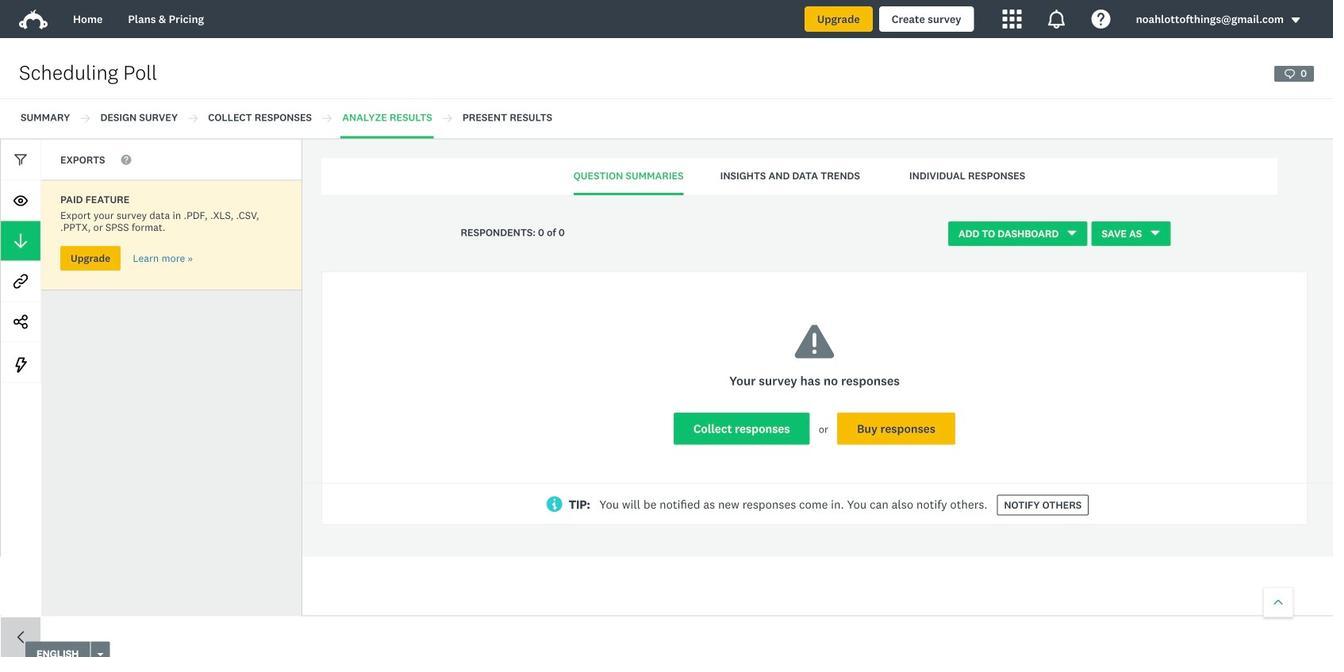 Task type: describe. For each thing, give the bounding box(es) containing it.
surveymonkey logo image
[[19, 10, 48, 29]]



Task type: locate. For each thing, give the bounding box(es) containing it.
products icon image
[[1003, 10, 1022, 29], [1047, 10, 1066, 29]]

2 products icon image from the left
[[1047, 10, 1066, 29]]

share icon image
[[13, 315, 28, 329]]

1 horizontal spatial products icon image
[[1047, 10, 1066, 29]]

dropdown arrow image
[[1290, 15, 1302, 26]]

help icon image
[[1092, 10, 1111, 29]]

1 products icon image from the left
[[1003, 10, 1022, 29]]

0 horizontal spatial products icon image
[[1003, 10, 1022, 29]]



Task type: vqa. For each thing, say whether or not it's contained in the screenshot.
"dropdown arrow" icon
yes



